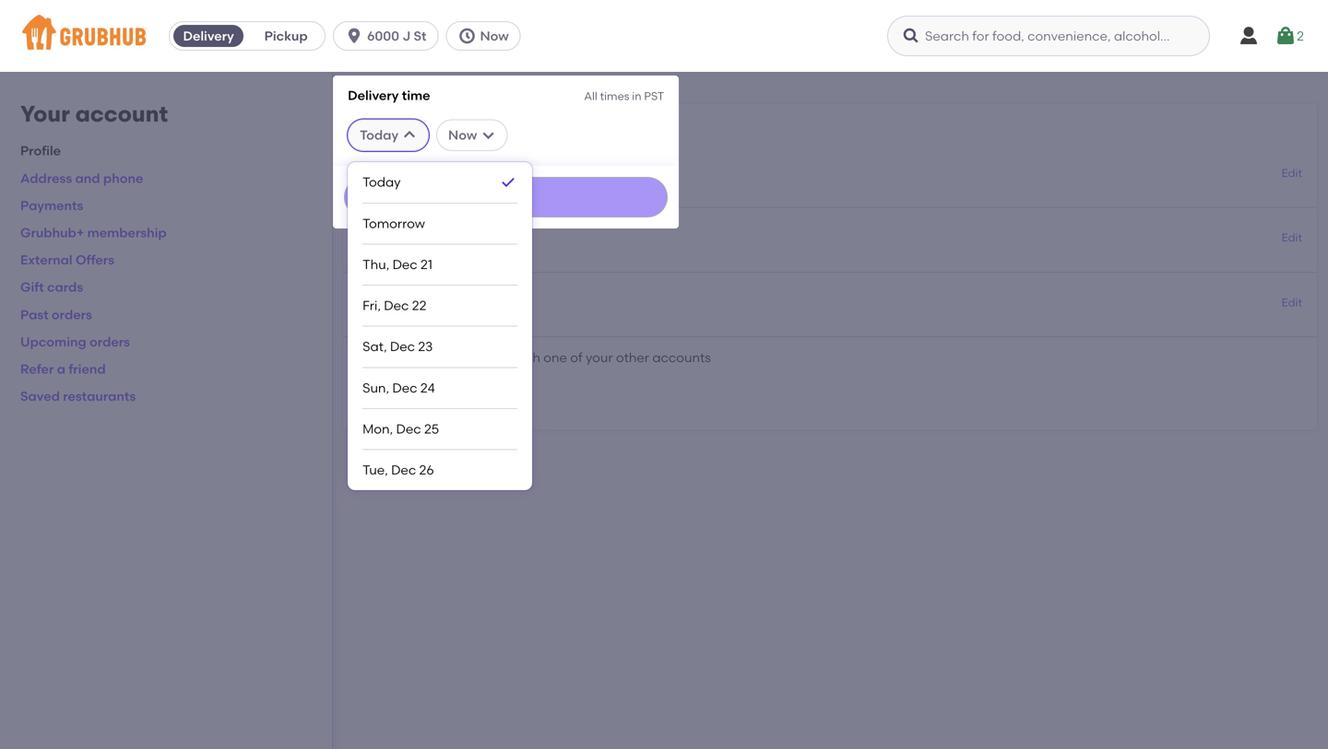 Task type: vqa. For each thing, say whether or not it's contained in the screenshot.
'one'
yes



Task type: locate. For each thing, give the bounding box(es) containing it.
saved restaurants link
[[20, 389, 136, 405]]

grubhub+ membership
[[20, 225, 167, 241]]

0 vertical spatial today
[[360, 127, 399, 143]]

and
[[75, 170, 100, 186]]

1 edit button from the top
[[1282, 166, 1302, 182]]

1 edit from the top
[[1282, 166, 1302, 180]]

your account up and
[[20, 101, 168, 127]]

all
[[584, 89, 597, 103]]

your up profile
[[20, 101, 70, 127]]

2 vertical spatial edit button
[[1282, 295, 1302, 311]]

************
[[358, 311, 417, 324]]

update button
[[344, 177, 668, 218]]

dec left 24
[[392, 380, 417, 396]]

1 vertical spatial orders
[[90, 334, 130, 350]]

dec left 23
[[390, 339, 415, 355]]

0 vertical spatial now
[[480, 28, 509, 44]]

3 edit button from the top
[[1282, 295, 1302, 311]]

upcoming
[[20, 334, 86, 350]]

time
[[402, 88, 430, 103]]

svg image for now
[[458, 27, 476, 45]]

in right the sat,
[[388, 350, 399, 366]]

one
[[544, 350, 567, 366]]

2 vertical spatial edit
[[1282, 296, 1302, 309]]

refer a friend link
[[20, 362, 106, 377]]

external
[[20, 252, 72, 268]]

1 horizontal spatial delivery
[[348, 88, 399, 103]]

orders up upcoming orders
[[52, 307, 92, 323]]

1 vertical spatial edit button
[[1282, 230, 1302, 246]]

1 vertical spatial delivery
[[348, 88, 399, 103]]

linking
[[460, 350, 500, 366]]

0 vertical spatial delivery
[[183, 28, 234, 44]]

6000
[[367, 28, 399, 44]]

1 horizontal spatial account
[[394, 117, 455, 135]]

1 vertical spatial today
[[363, 174, 401, 190]]

today for the bottom svg icon
[[360, 127, 399, 143]]

0 horizontal spatial your account
[[20, 101, 168, 127]]

cards
[[47, 280, 83, 295]]

edit for email
[[1282, 231, 1302, 245]]

account
[[75, 101, 168, 127], [394, 117, 455, 135]]

maria
[[358, 182, 388, 194]]

6000 j st button
[[333, 21, 446, 51]]

list box
[[363, 162, 518, 491]]

main navigation navigation
[[0, 0, 1328, 750]]

today for check icon at the left top of page
[[363, 174, 401, 190]]

grubhub+ membership link
[[20, 225, 167, 241]]

today down name
[[363, 174, 401, 190]]

check icon image
[[499, 173, 518, 192]]

0 vertical spatial svg image
[[902, 27, 921, 45]]

in inside your account form
[[388, 350, 399, 366]]

now
[[480, 28, 509, 44], [448, 127, 477, 143]]

1 horizontal spatial in
[[632, 89, 642, 103]]

0 vertical spatial edit button
[[1282, 166, 1302, 182]]

external offers
[[20, 252, 114, 268]]

account up the phone
[[75, 101, 168, 127]]

in
[[632, 89, 642, 103], [388, 350, 399, 366]]

now up today option
[[448, 127, 477, 143]]

pickup button
[[247, 21, 325, 51]]

svg image inside 2 button
[[1275, 25, 1297, 47]]

list box inside main navigation navigation
[[363, 162, 518, 491]]

dec for sat,
[[390, 339, 415, 355]]

3 edit from the top
[[1282, 296, 1302, 309]]

account down time
[[394, 117, 455, 135]]

friend
[[69, 362, 106, 377]]

sign
[[358, 350, 385, 366]]

0 horizontal spatial account
[[75, 101, 168, 127]]

today
[[360, 127, 399, 143], [363, 174, 401, 190]]

in left the pst on the top of page
[[632, 89, 642, 103]]

1 vertical spatial edit
[[1282, 231, 1302, 245]]

0 horizontal spatial your
[[20, 101, 70, 127]]

0 horizontal spatial delivery
[[183, 28, 234, 44]]

svg image
[[1275, 25, 1297, 47], [345, 27, 364, 45], [458, 27, 476, 45], [481, 128, 496, 143]]

1 vertical spatial in
[[388, 350, 399, 366]]

past orders
[[20, 307, 92, 323]]

0 horizontal spatial in
[[388, 350, 399, 366]]

delivery left pickup
[[183, 28, 234, 44]]

dec left 22
[[384, 298, 409, 314]]

dec
[[393, 257, 418, 273], [384, 298, 409, 314], [390, 339, 415, 355], [392, 380, 417, 396], [396, 421, 421, 437], [391, 463, 416, 478]]

today up name
[[360, 127, 399, 143]]

login with amazon image
[[367, 388, 389, 410]]

of
[[570, 350, 583, 366]]

your
[[20, 101, 70, 127], [358, 117, 391, 135]]

gift cards
[[20, 280, 83, 295]]

dec left the 25
[[396, 421, 421, 437]]

your account
[[20, 101, 168, 127], [358, 117, 455, 135]]

0 horizontal spatial svg image
[[402, 128, 417, 143]]

your down the delivery time
[[358, 117, 391, 135]]

profile link
[[20, 143, 61, 159]]

dec left "26"
[[391, 463, 416, 478]]

2
[[1297, 28, 1304, 44]]

1 horizontal spatial your account
[[358, 117, 455, 135]]

sat, dec 23
[[363, 339, 433, 355]]

address and phone
[[20, 170, 143, 186]]

delivery time
[[348, 88, 430, 103]]

svg image for 2
[[1275, 25, 1297, 47]]

orders
[[52, 307, 92, 323], [90, 334, 130, 350]]

orders up friend
[[90, 334, 130, 350]]

edit
[[1282, 166, 1302, 180], [1282, 231, 1302, 245], [1282, 296, 1302, 309]]

a
[[57, 362, 65, 377]]

0 vertical spatial orders
[[52, 307, 92, 323]]

your
[[586, 350, 613, 366]]

it
[[503, 350, 511, 366]]

1 vertical spatial now
[[448, 127, 477, 143]]

dec left 21
[[393, 257, 418, 273]]

24
[[421, 380, 435, 396]]

svg image
[[902, 27, 921, 45], [402, 128, 417, 143]]

pickup
[[264, 28, 308, 44]]

today inside option
[[363, 174, 401, 190]]

delivery button
[[170, 21, 247, 51]]

edit button
[[1282, 166, 1302, 182], [1282, 230, 1302, 246], [1282, 295, 1302, 311]]

list box containing today
[[363, 162, 518, 491]]

upcoming orders
[[20, 334, 130, 350]]

your account form
[[343, 104, 1317, 430]]

dec for tue,
[[391, 463, 416, 478]]

past orders link
[[20, 307, 92, 323]]

williams
[[391, 182, 434, 194]]

tue,
[[363, 463, 388, 478]]

21
[[421, 257, 433, 273]]

profile
[[20, 143, 61, 159]]

by
[[441, 350, 457, 366]]

2 edit button from the top
[[1282, 230, 1302, 246]]

dec for fri,
[[384, 298, 409, 314]]

0 vertical spatial edit
[[1282, 166, 1302, 180]]

delivery
[[183, 28, 234, 44], [348, 88, 399, 103]]

name
[[358, 156, 397, 172]]

delivery left time
[[348, 88, 399, 103]]

2 edit from the top
[[1282, 231, 1302, 245]]

maria williams
[[358, 182, 434, 194]]

upcoming orders link
[[20, 334, 130, 350]]

your account down time
[[358, 117, 455, 135]]

1 horizontal spatial svg image
[[902, 27, 921, 45]]

svg image inside now button
[[458, 27, 476, 45]]

1 horizontal spatial your
[[358, 117, 391, 135]]

now right the st
[[480, 28, 509, 44]]

email
[[358, 221, 393, 236]]

1 horizontal spatial now
[[480, 28, 509, 44]]

faster
[[402, 350, 438, 366]]

offers
[[76, 252, 114, 268]]

edit button for password
[[1282, 295, 1302, 311]]

svg image inside 6000 j st 'button'
[[345, 27, 364, 45]]

delivery inside button
[[183, 28, 234, 44]]

sat,
[[363, 339, 387, 355]]

0 vertical spatial in
[[632, 89, 642, 103]]



Task type: describe. For each thing, give the bounding box(es) containing it.
fri,
[[363, 298, 381, 314]]

update
[[485, 190, 527, 204]]

saved
[[20, 389, 60, 405]]

delivery for delivery time
[[348, 88, 399, 103]]

6000 j st
[[367, 28, 427, 44]]

25
[[424, 421, 439, 437]]

26
[[419, 463, 434, 478]]

orders for upcoming orders
[[90, 334, 130, 350]]

sun, dec 24
[[363, 380, 435, 396]]

pst
[[644, 89, 664, 103]]

sun,
[[363, 380, 389, 396]]

st
[[414, 28, 427, 44]]

other
[[616, 350, 649, 366]]

payments link
[[20, 198, 83, 213]]

now inside button
[[480, 28, 509, 44]]

your account inside form
[[358, 117, 455, 135]]

tomorrow
[[363, 216, 425, 231]]

thu,
[[363, 257, 389, 273]]

account inside form
[[394, 117, 455, 135]]

saved restaurants
[[20, 389, 136, 405]]

edit for name
[[1282, 166, 1302, 180]]

login with facebook image
[[419, 388, 441, 410]]

now button
[[446, 21, 528, 51]]

times
[[600, 89, 630, 103]]

22
[[412, 298, 427, 314]]

membership
[[87, 225, 167, 241]]

fri, dec 22
[[363, 298, 427, 314]]

sign in faster by linking it with one of your other accounts
[[358, 350, 711, 366]]

dec for mon,
[[396, 421, 421, 437]]

payments
[[20, 198, 83, 213]]

gift
[[20, 280, 44, 295]]

delivery for delivery
[[183, 28, 234, 44]]

in inside main navigation navigation
[[632, 89, 642, 103]]

tue, dec 26
[[363, 463, 434, 478]]

23
[[418, 339, 433, 355]]

edit button for email
[[1282, 230, 1302, 246]]

refer
[[20, 362, 54, 377]]

edit for password
[[1282, 296, 1302, 309]]

1 vertical spatial svg image
[[402, 128, 417, 143]]

edit button for name
[[1282, 166, 1302, 182]]

refer a friend
[[20, 362, 106, 377]]

svg image for 6000 j st
[[345, 27, 364, 45]]

address
[[20, 170, 72, 186]]

mariaaawilliams@gmail.com
[[358, 246, 511, 259]]

2 button
[[1275, 19, 1304, 53]]

grubhub+
[[20, 225, 84, 241]]

orders for past orders
[[52, 307, 92, 323]]

today option
[[363, 162, 518, 204]]

with
[[514, 350, 540, 366]]

your inside your account form
[[358, 117, 391, 135]]

gift cards link
[[20, 280, 83, 295]]

thu, dec 21
[[363, 257, 433, 273]]

external offers link
[[20, 252, 114, 268]]

accounts
[[652, 350, 711, 366]]

mon, dec 25
[[363, 421, 439, 437]]

all times in pst
[[584, 89, 664, 103]]

0 horizontal spatial now
[[448, 127, 477, 143]]

address and phone link
[[20, 170, 143, 186]]

password
[[358, 285, 418, 301]]

past
[[20, 307, 48, 323]]

restaurants
[[63, 389, 136, 405]]

dec for sun,
[[392, 380, 417, 396]]

mon,
[[363, 421, 393, 437]]

phone
[[103, 170, 143, 186]]

j
[[402, 28, 411, 44]]

dec for thu,
[[393, 257, 418, 273]]



